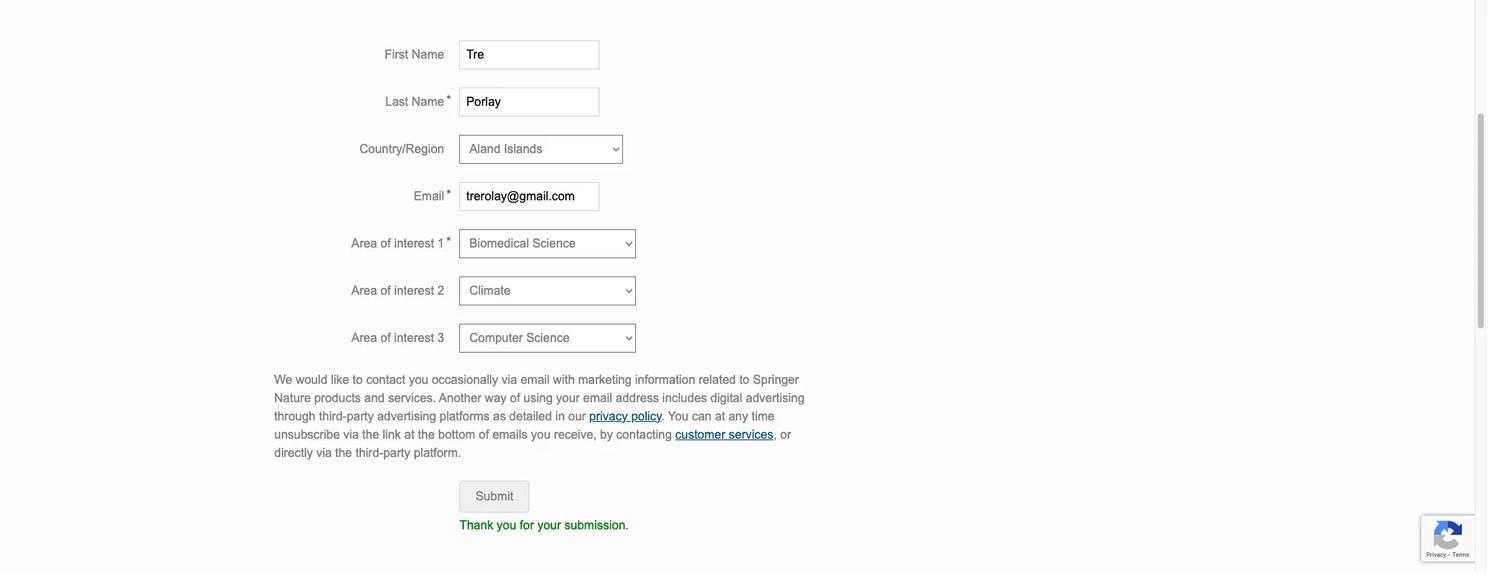 Task type: locate. For each thing, give the bounding box(es) containing it.
can
[[692, 410, 712, 423]]

you up services. in the bottom left of the page
[[409, 373, 429, 386]]

email up using
[[521, 373, 550, 386]]

0 vertical spatial third-
[[319, 410, 347, 423]]

2 interest from the top
[[394, 284, 434, 297]]

name
[[412, 48, 444, 61], [412, 95, 444, 108]]

0 vertical spatial your
[[556, 392, 580, 404]]

interest for 3
[[394, 331, 434, 344]]

your right for on the bottom left
[[538, 519, 561, 532]]

email down marketing
[[583, 392, 613, 404]]

would
[[296, 373, 328, 386]]

your
[[556, 392, 580, 404], [538, 519, 561, 532]]

contact
[[366, 373, 406, 386]]

customer services
[[676, 428, 774, 441]]

you inside . you can at any time unsubscribe via the link at the bottom of emails you receive, by contacting
[[531, 428, 551, 441]]

another
[[439, 392, 482, 404]]

0 vertical spatial advertising
[[746, 392, 805, 404]]

to up the digital in the bottom left of the page
[[740, 373, 750, 386]]

interest left "1"
[[394, 237, 434, 250]]

0 vertical spatial via
[[502, 373, 517, 386]]

name right first
[[412, 48, 444, 61]]

area for area of interest 3
[[352, 331, 377, 344]]

party inside , or directly via the third-party platform.
[[383, 446, 411, 459]]

2 area from the top
[[352, 284, 377, 297]]

third- down link
[[356, 446, 383, 459]]

or
[[781, 428, 791, 441]]

name for last name
[[412, 95, 444, 108]]

advertising down springer
[[746, 392, 805, 404]]

at right link
[[404, 428, 415, 441]]

to right like
[[353, 373, 363, 386]]

, or directly via the third-party platform.
[[274, 428, 791, 459]]

country/region
[[360, 142, 444, 155]]

you left for on the bottom left
[[497, 519, 517, 532]]

1 horizontal spatial to
[[740, 373, 750, 386]]

by
[[600, 428, 613, 441]]

interest left the 3
[[394, 331, 434, 344]]

0 horizontal spatial you
[[409, 373, 429, 386]]

1 horizontal spatial email
[[583, 392, 613, 404]]

party down and
[[347, 410, 374, 423]]

third-
[[319, 410, 347, 423], [356, 446, 383, 459]]

of up contact
[[381, 331, 391, 344]]

2 vertical spatial you
[[497, 519, 517, 532]]

at right can
[[715, 410, 726, 423]]

marketing
[[578, 373, 632, 386]]

0 vertical spatial email
[[521, 373, 550, 386]]

1 area from the top
[[352, 237, 377, 250]]

address
[[616, 392, 659, 404]]

we would like to contact you occasionally via email with marketing information related to springer nature products and services. another way of using your email address includes digital advertising through third-party advertising platforms as detailed in our
[[274, 373, 805, 423]]

1 horizontal spatial party
[[383, 446, 411, 459]]

area of interest 1
[[352, 237, 444, 250]]

last
[[385, 95, 409, 108]]

the left link
[[362, 428, 379, 441]]

services
[[729, 428, 774, 441]]

1 vertical spatial party
[[383, 446, 411, 459]]

you down the detailed
[[531, 428, 551, 441]]

via down unsubscribe
[[316, 446, 332, 459]]

via up way
[[502, 373, 517, 386]]

1 vertical spatial via
[[343, 428, 359, 441]]

interest for 1
[[394, 237, 434, 250]]

area up contact
[[352, 331, 377, 344]]

as
[[493, 410, 506, 423]]

platforms
[[440, 410, 490, 423]]

,
[[774, 428, 777, 441]]

1 horizontal spatial advertising
[[746, 392, 805, 404]]

advertising down services. in the bottom left of the page
[[377, 410, 436, 423]]

of right way
[[510, 392, 520, 404]]

includes
[[663, 392, 707, 404]]

2 vertical spatial via
[[316, 446, 332, 459]]

you inside we would like to contact you occasionally via email with marketing information related to springer nature products and services. another way of using your email address includes digital advertising through third-party advertising platforms as detailed in our
[[409, 373, 429, 386]]

0 horizontal spatial party
[[347, 410, 374, 423]]

. you can at any time unsubscribe via the link at the bottom of emails you receive, by contacting
[[274, 410, 775, 441]]

area for area of interest 1
[[352, 237, 377, 250]]

unsubscribe
[[274, 428, 340, 441]]

0 vertical spatial party
[[347, 410, 374, 423]]

Last Name text field
[[460, 87, 600, 116]]

1 name from the top
[[412, 48, 444, 61]]

0 horizontal spatial to
[[353, 373, 363, 386]]

of left emails
[[479, 428, 489, 441]]

first
[[385, 48, 409, 61]]

area of interest 3
[[352, 331, 444, 344]]

2 horizontal spatial you
[[531, 428, 551, 441]]

area up area of interest 2
[[352, 237, 377, 250]]

1 vertical spatial advertising
[[377, 410, 436, 423]]

area
[[352, 237, 377, 250], [352, 284, 377, 297], [352, 331, 377, 344]]

your down the with at the bottom of the page
[[556, 392, 580, 404]]

1 vertical spatial interest
[[394, 284, 434, 297]]

1 horizontal spatial third-
[[356, 446, 383, 459]]

email
[[521, 373, 550, 386], [583, 392, 613, 404]]

1 horizontal spatial via
[[343, 428, 359, 441]]

First Name text field
[[460, 40, 600, 69]]

1 vertical spatial area
[[352, 284, 377, 297]]

of down area of interest 1
[[381, 284, 391, 297]]

policy
[[632, 410, 662, 423]]

2 horizontal spatial the
[[418, 428, 435, 441]]

party down link
[[383, 446, 411, 459]]

0 horizontal spatial at
[[404, 428, 415, 441]]

via down the products
[[343, 428, 359, 441]]

bottom
[[438, 428, 476, 441]]

0 vertical spatial you
[[409, 373, 429, 386]]

interest
[[394, 237, 434, 250], [394, 284, 434, 297], [394, 331, 434, 344]]

3
[[438, 331, 444, 344]]

advertising
[[746, 392, 805, 404], [377, 410, 436, 423]]

related
[[699, 373, 736, 386]]

via inside . you can at any time unsubscribe via the link at the bottom of emails you receive, by contacting
[[343, 428, 359, 441]]

0 horizontal spatial via
[[316, 446, 332, 459]]

using
[[524, 392, 553, 404]]

1 to from the left
[[353, 373, 363, 386]]

2 horizontal spatial via
[[502, 373, 517, 386]]

1 interest from the top
[[394, 237, 434, 250]]

1
[[438, 237, 444, 250]]

0 vertical spatial at
[[715, 410, 726, 423]]

1 vertical spatial name
[[412, 95, 444, 108]]

1 vertical spatial you
[[531, 428, 551, 441]]

customer services link
[[676, 428, 774, 441]]

area for area of interest 2
[[352, 284, 377, 297]]

you
[[668, 410, 689, 423]]

the down unsubscribe
[[335, 446, 352, 459]]

0 vertical spatial interest
[[394, 237, 434, 250]]

the up platform.
[[418, 428, 435, 441]]

detailed
[[510, 410, 552, 423]]

via for email
[[502, 373, 517, 386]]

2 name from the top
[[412, 95, 444, 108]]

2 vertical spatial area
[[352, 331, 377, 344]]

interest left 2
[[394, 284, 434, 297]]

via inside we would like to contact you occasionally via email with marketing information related to springer nature products and services. another way of using your email address includes digital advertising through third-party advertising platforms as detailed in our
[[502, 373, 517, 386]]

the
[[362, 428, 379, 441], [418, 428, 435, 441], [335, 446, 352, 459]]

via for the
[[343, 428, 359, 441]]

contacting
[[617, 428, 672, 441]]

privacy policy link
[[589, 410, 662, 423]]

of up area of interest 2
[[381, 237, 391, 250]]

the inside , or directly via the third-party platform.
[[335, 446, 352, 459]]

to
[[353, 373, 363, 386], [740, 373, 750, 386]]

2 vertical spatial interest
[[394, 331, 434, 344]]

of for area of interest 2
[[381, 284, 391, 297]]

party
[[347, 410, 374, 423], [383, 446, 411, 459]]

of for area of interest 3
[[381, 331, 391, 344]]

products
[[314, 392, 361, 404]]

0 vertical spatial name
[[412, 48, 444, 61]]

3 interest from the top
[[394, 331, 434, 344]]

occasionally
[[432, 373, 498, 386]]

and
[[364, 392, 385, 404]]

1 horizontal spatial at
[[715, 410, 726, 423]]

via
[[502, 373, 517, 386], [343, 428, 359, 441], [316, 446, 332, 459]]

name for first name
[[412, 48, 444, 61]]

2
[[438, 284, 444, 297]]

of
[[381, 237, 391, 250], [381, 284, 391, 297], [381, 331, 391, 344], [510, 392, 520, 404], [479, 428, 489, 441]]

you
[[409, 373, 429, 386], [531, 428, 551, 441], [497, 519, 517, 532]]

0 horizontal spatial the
[[335, 446, 352, 459]]

area down area of interest 1
[[352, 284, 377, 297]]

0 vertical spatial area
[[352, 237, 377, 250]]

directly
[[274, 446, 313, 459]]

3 area from the top
[[352, 331, 377, 344]]

our
[[568, 410, 586, 423]]

0 horizontal spatial third-
[[319, 410, 347, 423]]

1 vertical spatial email
[[583, 392, 613, 404]]

submission.
[[565, 519, 629, 532]]

like
[[331, 373, 349, 386]]

at
[[715, 410, 726, 423], [404, 428, 415, 441]]

submit button
[[460, 481, 530, 513]]

1 vertical spatial third-
[[356, 446, 383, 459]]

of inside . you can at any time unsubscribe via the link at the bottom of emails you receive, by contacting
[[479, 428, 489, 441]]

name right "last"
[[412, 95, 444, 108]]

information
[[635, 373, 696, 386]]

third- down the products
[[319, 410, 347, 423]]



Task type: describe. For each thing, give the bounding box(es) containing it.
customer
[[676, 428, 726, 441]]

third- inside we would like to contact you occasionally via email with marketing information related to springer nature products and services. another way of using your email address includes digital advertising through third-party advertising platforms as detailed in our
[[319, 410, 347, 423]]

1 horizontal spatial you
[[497, 519, 517, 532]]

of for area of interest 1
[[381, 237, 391, 250]]

of inside we would like to contact you occasionally via email with marketing information related to springer nature products and services. another way of using your email address includes digital advertising through third-party advertising platforms as detailed in our
[[510, 392, 520, 404]]

1 vertical spatial at
[[404, 428, 415, 441]]

0 horizontal spatial email
[[521, 373, 550, 386]]

time
[[752, 410, 775, 423]]

submit
[[476, 490, 514, 503]]

platform.
[[414, 446, 461, 459]]

services.
[[388, 392, 436, 404]]

email
[[414, 190, 444, 203]]

.
[[662, 410, 665, 423]]

thank you for your submission.
[[460, 519, 629, 532]]

2 to from the left
[[740, 373, 750, 386]]

through
[[274, 410, 316, 423]]

emails
[[493, 428, 528, 441]]

any
[[729, 410, 749, 423]]

we
[[274, 373, 292, 386]]

Email email field
[[460, 182, 600, 211]]

party inside we would like to contact you occasionally via email with marketing information related to springer nature products and services. another way of using your email address includes digital advertising through third-party advertising platforms as detailed in our
[[347, 410, 374, 423]]

in
[[556, 410, 565, 423]]

privacy
[[589, 410, 628, 423]]

way
[[485, 392, 507, 404]]

with
[[553, 373, 575, 386]]

via inside , or directly via the third-party platform.
[[316, 446, 332, 459]]

nature
[[274, 392, 311, 404]]

1 horizontal spatial the
[[362, 428, 379, 441]]

1 vertical spatial your
[[538, 519, 561, 532]]

third- inside , or directly via the third-party platform.
[[356, 446, 383, 459]]

area of interest 2
[[352, 284, 444, 297]]

digital
[[711, 392, 743, 404]]

springer
[[753, 373, 799, 386]]

privacy policy
[[589, 410, 662, 423]]

your inside we would like to contact you occasionally via email with marketing information related to springer nature products and services. another way of using your email address includes digital advertising through third-party advertising platforms as detailed in our
[[556, 392, 580, 404]]

thank
[[460, 519, 494, 532]]

interest for 2
[[394, 284, 434, 297]]

first name
[[385, 48, 444, 61]]

receive,
[[554, 428, 597, 441]]

for
[[520, 519, 534, 532]]

0 horizontal spatial advertising
[[377, 410, 436, 423]]

last name
[[385, 95, 444, 108]]

link
[[383, 428, 401, 441]]



Task type: vqa. For each thing, say whether or not it's contained in the screenshot.
the left shop
no



